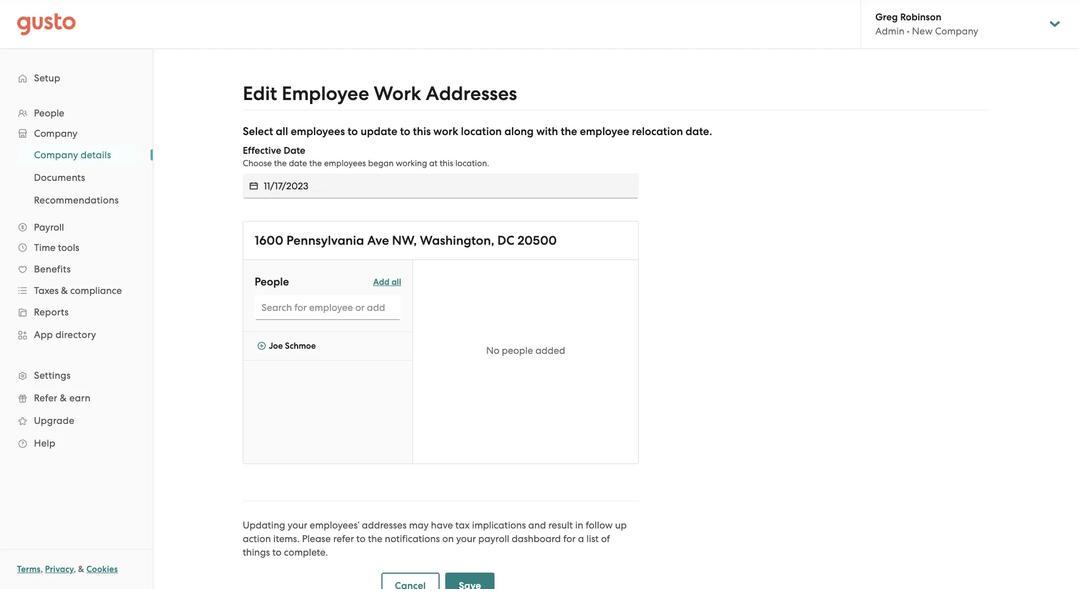 Task type: describe. For each thing, give the bounding box(es) containing it.
complete.
[[284, 547, 328, 559]]

refer & earn link
[[11, 388, 142, 409]]

reports link
[[11, 302, 142, 323]]

company inside "greg robinson admin • new company"
[[936, 25, 979, 37]]

company details
[[34, 149, 111, 161]]

edit employee work addresses
[[243, 82, 517, 105]]

payroll
[[479, 534, 510, 545]]

location.
[[456, 159, 489, 169]]

dc
[[498, 233, 515, 249]]

the inside updating your employees' addresses may have tax implications and result in follow up action items. please refer to the notifications on your payroll dashboard for a list of things to complete.
[[368, 534, 383, 545]]

refer
[[333, 534, 354, 545]]

no people added
[[486, 345, 565, 357]]

Effective Date field
[[264, 174, 639, 199]]

recommendations
[[34, 195, 119, 206]]

addresses
[[362, 520, 407, 532]]

benefits link
[[11, 259, 142, 280]]

to left update
[[348, 125, 358, 138]]

new
[[913, 25, 933, 37]]

1 vertical spatial your
[[456, 534, 476, 545]]

list containing people
[[0, 103, 153, 455]]

recommendations link
[[20, 190, 142, 211]]

•
[[907, 25, 910, 37]]

select
[[243, 125, 273, 138]]

time
[[34, 242, 56, 254]]

& for compliance
[[61, 285, 68, 297]]

work
[[374, 82, 421, 105]]

result
[[549, 520, 573, 532]]

effective date choose the date the employees began working at this location.
[[243, 145, 489, 169]]

schmoe
[[285, 341, 316, 352]]

updating your employees' addresses may have tax implications and result in follow up action items. please refer to the notifications on your payroll dashboard for a list of things to complete.
[[243, 520, 627, 559]]

refer & earn
[[34, 393, 91, 404]]

dashboard
[[512, 534, 561, 545]]

greg robinson admin • new company
[[876, 11, 979, 37]]

payroll button
[[11, 217, 142, 238]]

to down items.
[[273, 547, 282, 559]]

for
[[564, 534, 576, 545]]

choose
[[243, 159, 272, 169]]

to right refer
[[357, 534, 366, 545]]

added
[[536, 345, 565, 357]]

location
[[461, 125, 502, 138]]

0 horizontal spatial your
[[288, 520, 308, 532]]

updating
[[243, 520, 285, 532]]

refer
[[34, 393, 57, 404]]

terms , privacy , & cookies
[[17, 565, 118, 575]]

payroll
[[34, 222, 64, 233]]

company button
[[11, 123, 142, 144]]

edit
[[243, 82, 277, 105]]

gusto navigation element
[[0, 49, 153, 473]]

taxes & compliance button
[[11, 281, 142, 301]]

settings
[[34, 370, 71, 382]]

app directory link
[[11, 325, 142, 345]]

and
[[529, 520, 546, 532]]

greg
[[876, 11, 898, 23]]

earn
[[69, 393, 91, 404]]

20500
[[518, 233, 557, 249]]

at
[[429, 159, 438, 169]]

directory
[[55, 329, 96, 341]]

employees inside effective date choose the date the employees began working at this location.
[[324, 159, 366, 169]]

employees'
[[310, 520, 360, 532]]

privacy
[[45, 565, 74, 575]]

time tools button
[[11, 238, 142, 258]]

details
[[81, 149, 111, 161]]

items.
[[273, 534, 300, 545]]

people
[[502, 345, 533, 357]]

to right update
[[400, 125, 411, 138]]

terms link
[[17, 565, 41, 575]]

home image
[[17, 13, 76, 35]]

people button
[[11, 103, 142, 123]]

reports
[[34, 307, 69, 318]]

joe
[[269, 341, 283, 352]]

help link
[[11, 434, 142, 454]]

& for earn
[[60, 393, 67, 404]]

1600
[[255, 233, 284, 249]]

privacy link
[[45, 565, 74, 575]]

implications
[[472, 520, 526, 532]]

compliance
[[70, 285, 122, 297]]

taxes & compliance
[[34, 285, 122, 297]]

help
[[34, 438, 55, 450]]

please
[[302, 534, 331, 545]]



Task type: vqa. For each thing, say whether or not it's contained in the screenshot.
As an admin, you will be able to: on the top left
no



Task type: locate. For each thing, give the bounding box(es) containing it.
upgrade
[[34, 416, 74, 427]]

this left work
[[413, 125, 431, 138]]

company right new
[[936, 25, 979, 37]]

documents link
[[20, 168, 142, 188]]

settings link
[[11, 366, 142, 386]]

this inside effective date choose the date the employees began working at this location.
[[440, 159, 453, 169]]

setup link
[[11, 68, 142, 88]]

all
[[276, 125, 288, 138], [392, 277, 401, 287]]

employees up date
[[291, 125, 345, 138]]

your
[[288, 520, 308, 532], [456, 534, 476, 545]]

all for add
[[392, 277, 401, 287]]

list containing company details
[[0, 144, 153, 212]]

all for select
[[276, 125, 288, 138]]

app directory
[[34, 329, 96, 341]]

1 horizontal spatial all
[[392, 277, 401, 287]]

terms
[[17, 565, 41, 575]]

nw,
[[392, 233, 417, 249]]

1 horizontal spatial ,
[[74, 565, 76, 575]]

& left earn
[[60, 393, 67, 404]]

2 list from the top
[[0, 144, 153, 212]]

0 horizontal spatial people
[[34, 108, 64, 119]]

& inside dropdown button
[[61, 285, 68, 297]]

0 vertical spatial company
[[936, 25, 979, 37]]

have
[[431, 520, 453, 532]]

1 vertical spatial &
[[60, 393, 67, 404]]

setup
[[34, 72, 60, 84]]

0 vertical spatial your
[[288, 520, 308, 532]]

along
[[505, 125, 534, 138]]

1 vertical spatial all
[[392, 277, 401, 287]]

date
[[284, 145, 306, 157]]

1 list from the top
[[0, 103, 153, 455]]

began
[[368, 159, 394, 169]]

2 vertical spatial &
[[78, 565, 84, 575]]

0 vertical spatial all
[[276, 125, 288, 138]]

date
[[289, 159, 307, 169]]

1 vertical spatial this
[[440, 159, 453, 169]]

company details link
[[20, 145, 142, 165]]

tools
[[58, 242, 79, 254]]

in
[[575, 520, 584, 532]]

& left cookies
[[78, 565, 84, 575]]

0 vertical spatial this
[[413, 125, 431, 138]]

0 vertical spatial people
[[34, 108, 64, 119]]

&
[[61, 285, 68, 297], [60, 393, 67, 404], [78, 565, 84, 575]]

, left cookies button
[[74, 565, 76, 575]]

& right the taxes
[[61, 285, 68, 297]]

add
[[373, 277, 390, 287]]

people inside dropdown button
[[34, 108, 64, 119]]

on
[[443, 534, 454, 545]]

0 vertical spatial employees
[[291, 125, 345, 138]]

company
[[936, 25, 979, 37], [34, 128, 77, 139], [34, 149, 78, 161]]

benefits
[[34, 264, 71, 275]]

circle plus image
[[258, 341, 266, 352]]

add all
[[373, 277, 401, 287]]

employees
[[291, 125, 345, 138], [324, 159, 366, 169]]

this
[[413, 125, 431, 138], [440, 159, 453, 169]]

calendar outline image
[[250, 181, 258, 192]]

follow
[[586, 520, 613, 532]]

upgrade link
[[11, 411, 142, 431]]

people up company dropdown button
[[34, 108, 64, 119]]

effective
[[243, 145, 281, 157]]

Search for employee or address search field
[[255, 296, 401, 320]]

date.
[[686, 125, 712, 138]]

0 horizontal spatial all
[[276, 125, 288, 138]]

robinson
[[901, 11, 942, 23]]

up
[[615, 520, 627, 532]]

company up company details
[[34, 128, 77, 139]]

0 vertical spatial &
[[61, 285, 68, 297]]

working
[[396, 159, 427, 169]]

list
[[587, 534, 599, 545]]

list
[[0, 103, 153, 455], [0, 144, 153, 212]]

action
[[243, 534, 271, 545]]

people down 1600
[[255, 276, 289, 289]]

documents
[[34, 172, 85, 183]]

all inside button
[[392, 277, 401, 287]]

company for company details
[[34, 149, 78, 161]]

time tools
[[34, 242, 79, 254]]

1 horizontal spatial people
[[255, 276, 289, 289]]

1 horizontal spatial this
[[440, 159, 453, 169]]

your down tax
[[456, 534, 476, 545]]

cookies button
[[86, 563, 118, 577]]

select all employees to update to this work location along with the employee relocation date.
[[243, 125, 712, 138]]

employees left began
[[324, 159, 366, 169]]

employee
[[282, 82, 369, 105]]

0 horizontal spatial this
[[413, 125, 431, 138]]

no
[[486, 345, 500, 357]]

,
[[41, 565, 43, 575], [74, 565, 76, 575]]

with
[[537, 125, 558, 138]]

cookies
[[86, 565, 118, 575]]

1 vertical spatial company
[[34, 128, 77, 139]]

pennsylvania
[[287, 233, 364, 249]]

company inside dropdown button
[[34, 128, 77, 139]]

1 , from the left
[[41, 565, 43, 575]]

update
[[361, 125, 398, 138]]

tax
[[456, 520, 470, 532]]

notifications
[[385, 534, 440, 545]]

the right date at the left of the page
[[309, 159, 322, 169]]

this right at at the left top of the page
[[440, 159, 453, 169]]

app
[[34, 329, 53, 341]]

all right add
[[392, 277, 401, 287]]

, left privacy link
[[41, 565, 43, 575]]

joe schmoe
[[269, 341, 316, 352]]

may
[[409, 520, 429, 532]]

the left date at the left of the page
[[274, 159, 287, 169]]

employee
[[580, 125, 630, 138]]

relocation
[[632, 125, 683, 138]]

taxes
[[34, 285, 59, 297]]

work
[[434, 125, 459, 138]]

the right "with"
[[561, 125, 578, 138]]

company for company
[[34, 128, 77, 139]]

people
[[34, 108, 64, 119], [255, 276, 289, 289]]

2 , from the left
[[74, 565, 76, 575]]

addresses
[[426, 82, 517, 105]]

washington,
[[420, 233, 495, 249]]

1 horizontal spatial your
[[456, 534, 476, 545]]

1 vertical spatial people
[[255, 276, 289, 289]]

the down addresses
[[368, 534, 383, 545]]

company up documents
[[34, 149, 78, 161]]

admin
[[876, 25, 905, 37]]

2 vertical spatial company
[[34, 149, 78, 161]]

all up date
[[276, 125, 288, 138]]

things
[[243, 547, 270, 559]]

your up items.
[[288, 520, 308, 532]]

add all button
[[373, 275, 401, 290]]

0 horizontal spatial ,
[[41, 565, 43, 575]]

of
[[601, 534, 610, 545]]

1 vertical spatial employees
[[324, 159, 366, 169]]

to
[[348, 125, 358, 138], [400, 125, 411, 138], [357, 534, 366, 545], [273, 547, 282, 559]]



